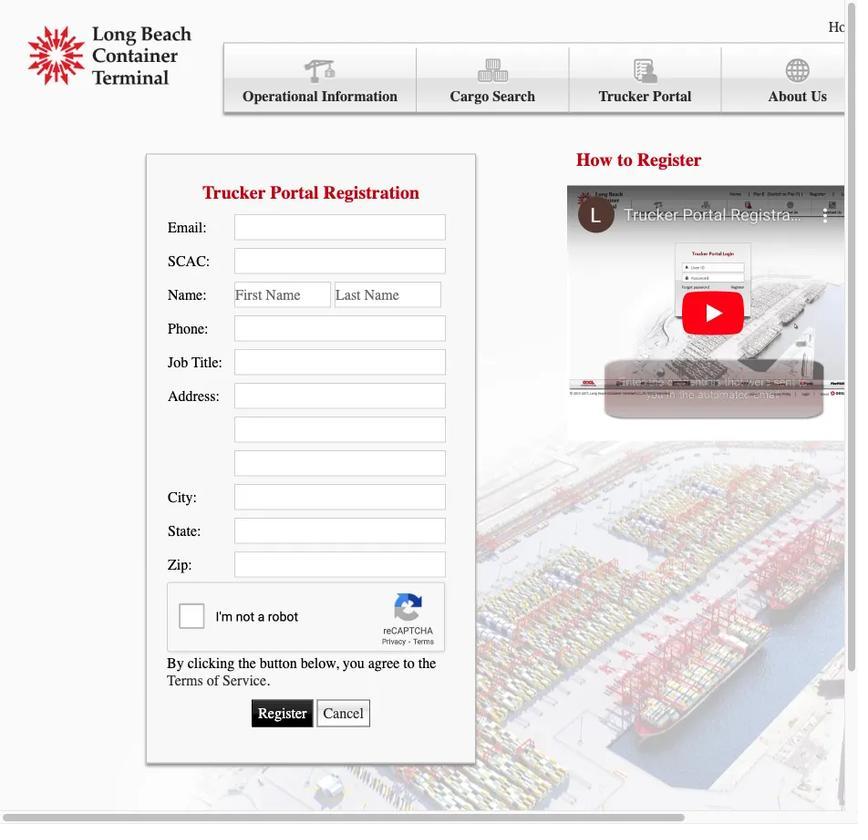 Task type: describe. For each thing, give the bounding box(es) containing it.
Phone text field
[[234, 315, 446, 341]]

State text field
[[234, 518, 446, 544]]

cancel button
[[317, 700, 370, 728]]

trucker for trucker portal
[[599, 88, 650, 105]]

: for state :
[[197, 523, 201, 539]]

register
[[637, 149, 702, 170]]

trucker portal link
[[570, 48, 722, 113]]

state
[[168, 523, 197, 539]]

address
[[168, 388, 216, 404]]

phone :
[[168, 320, 208, 337]]

email :
[[168, 219, 207, 236]]

portal for trucker portal registration
[[270, 182, 319, 203]]

email
[[168, 219, 203, 236]]

city
[[168, 489, 193, 506]]

agree
[[368, 656, 400, 672]]

menu bar containing operational information
[[224, 42, 859, 113]]

scac :
[[168, 253, 210, 269]]

trucker portal
[[599, 88, 692, 105]]

scac
[[168, 253, 206, 269]]

operational information link
[[224, 48, 417, 113]]

trucker for trucker portal registration
[[202, 182, 266, 203]]

Last Name text field
[[335, 282, 442, 308]]

button
[[260, 656, 297, 672]]

cargo search link
[[417, 48, 570, 113]]

below,
[[301, 656, 339, 672]]

home
[[829, 18, 859, 35]]

information
[[322, 88, 398, 105]]

City text field
[[234, 484, 446, 510]]

by
[[167, 656, 184, 672]]

Zip text field
[[234, 552, 446, 578]]

how to register
[[577, 149, 702, 170]]

search
[[493, 88, 536, 105]]

Email text field
[[234, 214, 446, 240]]

us
[[811, 88, 827, 105]]

: for zip :
[[188, 556, 192, 573]]



Task type: vqa. For each thing, say whether or not it's contained in the screenshot.
The Of
yes



Task type: locate. For each thing, give the bounding box(es) containing it.
1 vertical spatial portal
[[270, 182, 319, 203]]

menu bar
[[224, 42, 859, 113]]

portal up email "text field" on the top
[[270, 182, 319, 203]]

cancel
[[323, 706, 364, 722]]

the
[[238, 656, 256, 672], [419, 656, 436, 672]]

trucker up how to register at the right
[[599, 88, 650, 105]]

Job Title text field
[[234, 349, 446, 375]]

job title :
[[168, 354, 223, 371]]

phone
[[168, 320, 204, 337]]

0 horizontal spatial to
[[404, 656, 415, 672]]

0 horizontal spatial the
[[238, 656, 256, 672]]

: down "email :"
[[206, 253, 210, 269]]

0 horizontal spatial trucker
[[202, 182, 266, 203]]

0 vertical spatial to
[[618, 149, 633, 170]]

home link
[[829, 18, 859, 35]]

title
[[192, 354, 219, 371]]

to right how
[[618, 149, 633, 170]]

the left .
[[238, 656, 256, 672]]

cargo search
[[450, 88, 536, 105]]

how
[[577, 149, 613, 170]]

: down title
[[216, 388, 220, 404]]

: down city :
[[197, 523, 201, 539]]

Name text field
[[234, 282, 331, 308]]

: right job
[[219, 354, 223, 371]]

you
[[343, 656, 365, 672]]

.
[[266, 672, 270, 689]]

portal
[[653, 88, 692, 105], [270, 182, 319, 203]]

trucker portal registration
[[202, 182, 420, 203]]

: for phone :
[[204, 320, 208, 337]]

portal inside menu bar
[[653, 88, 692, 105]]

of
[[207, 672, 219, 689]]

: for name :
[[203, 286, 207, 303]]

city :
[[168, 489, 197, 506]]

name :
[[168, 286, 207, 303]]

None submit
[[252, 700, 313, 728]]

zip :
[[168, 556, 192, 573]]

service
[[223, 672, 266, 689]]

1 horizontal spatial the
[[419, 656, 436, 672]]

0 vertical spatial portal
[[653, 88, 692, 105]]

: up state :
[[193, 489, 197, 506]]

name
[[168, 286, 203, 303]]

0 vertical spatial trucker
[[599, 88, 650, 105]]

1 vertical spatial to
[[404, 656, 415, 672]]

operational information
[[243, 88, 398, 105]]

2 the from the left
[[419, 656, 436, 672]]

1 the from the left
[[238, 656, 256, 672]]

terms
[[167, 672, 203, 689]]

: for address :
[[216, 388, 220, 404]]

0 horizontal spatial portal
[[270, 182, 319, 203]]

the right agree at the left of page
[[419, 656, 436, 672]]

by clicking the button below, you agree to the terms of service .
[[167, 656, 436, 689]]

SCAC text field
[[234, 248, 446, 274]]

None text field
[[234, 417, 446, 443], [234, 451, 446, 477], [234, 417, 446, 443], [234, 451, 446, 477]]

portal for trucker portal
[[653, 88, 692, 105]]

: for email :
[[203, 219, 207, 236]]

: down scac :
[[203, 286, 207, 303]]

1 vertical spatial trucker
[[202, 182, 266, 203]]

Address text field
[[234, 383, 446, 409]]

trucker up "email :"
[[202, 182, 266, 203]]

job
[[168, 354, 188, 371]]

to
[[618, 149, 633, 170], [404, 656, 415, 672]]

zip
[[168, 556, 188, 573]]

: for scac :
[[206, 253, 210, 269]]

1 horizontal spatial to
[[618, 149, 633, 170]]

terms of service link
[[167, 672, 266, 689]]

cargo
[[450, 88, 489, 105]]

registration
[[323, 182, 420, 203]]

about
[[769, 88, 808, 105]]

1 horizontal spatial trucker
[[599, 88, 650, 105]]

about us
[[769, 88, 827, 105]]

:
[[203, 219, 207, 236], [206, 253, 210, 269], [203, 286, 207, 303], [204, 320, 208, 337], [219, 354, 223, 371], [216, 388, 220, 404], [193, 489, 197, 506], [197, 523, 201, 539], [188, 556, 192, 573]]

state :
[[168, 523, 201, 539]]

address :
[[168, 388, 220, 404]]

: up title
[[204, 320, 208, 337]]

portal up register
[[653, 88, 692, 105]]

operational
[[243, 88, 318, 105]]

to inside by clicking the button below, you agree to the terms of service .
[[404, 656, 415, 672]]

trucker
[[599, 88, 650, 105], [202, 182, 266, 203]]

clicking
[[188, 656, 235, 672]]

: for city :
[[193, 489, 197, 506]]

: down state :
[[188, 556, 192, 573]]

about us link
[[722, 48, 859, 113]]

: up scac :
[[203, 219, 207, 236]]

1 horizontal spatial portal
[[653, 88, 692, 105]]

to right agree at the left of page
[[404, 656, 415, 672]]



